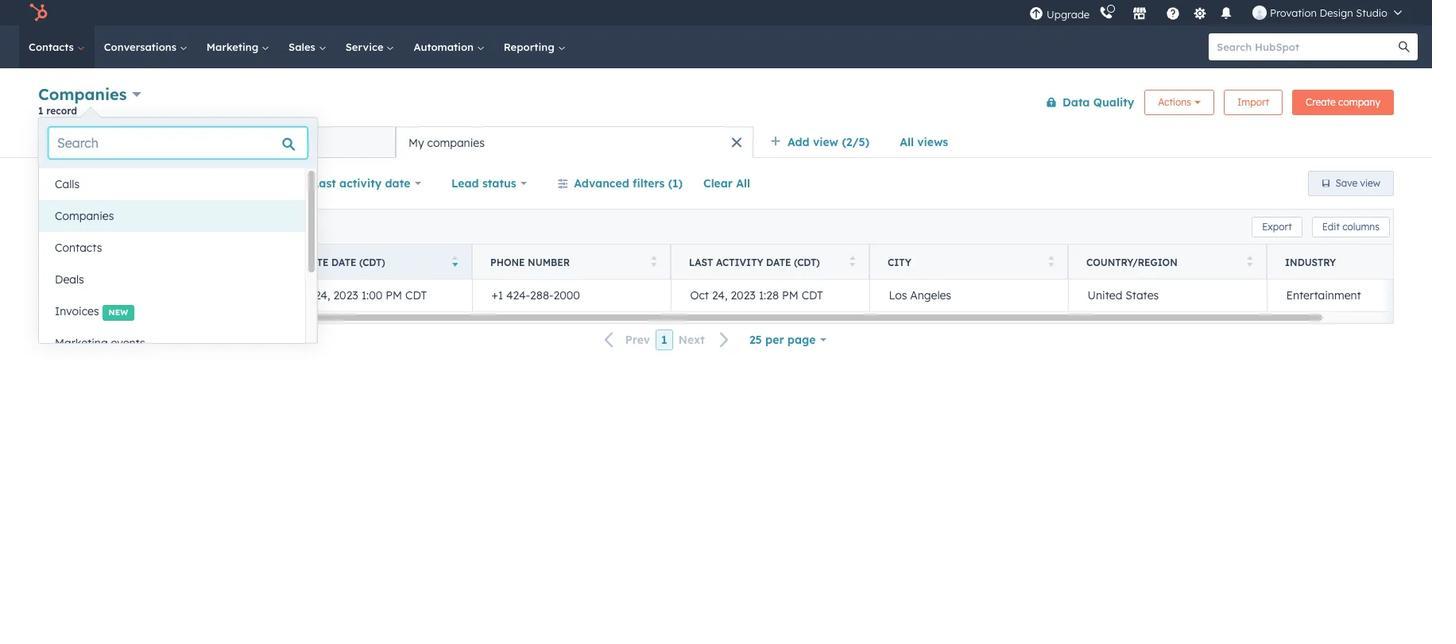 Task type: describe. For each thing, give the bounding box(es) containing it.
columns
[[1343, 221, 1380, 233]]

companies for my companies
[[427, 136, 485, 150]]

Search HubSpot search field
[[1209, 33, 1404, 60]]

contacts inside 'link'
[[29, 41, 77, 53]]

export
[[1262, 221, 1292, 233]]

cdt for oct 24, 2023 1:00 pm cdt
[[405, 289, 427, 303]]

united
[[1088, 289, 1123, 303]]

save view button
[[1308, 171, 1394, 196]]

conversations
[[104, 41, 179, 53]]

phone number
[[490, 256, 570, 268]]

hubspot link
[[19, 3, 60, 22]]

press to sort. image
[[849, 256, 855, 267]]

add view (2/5) button
[[760, 126, 890, 158]]

(1) inside popup button
[[48, 176, 63, 191]]

invoices
[[55, 304, 99, 319]]

service
[[346, 41, 387, 53]]

agency
[[213, 289, 254, 303]]

james peterson image
[[1253, 6, 1267, 20]]

+1 424-288-2000 button
[[472, 280, 671, 312]]

actions
[[1158, 96, 1191, 108]]

contacts link
[[19, 25, 94, 68]]

oct 24, 2023 1:00 pm cdt
[[293, 289, 427, 303]]

actions button
[[1145, 89, 1215, 115]]

provation design studio
[[1270, 6, 1388, 19]]

date
[[385, 176, 410, 191]]

reporting
[[504, 41, 558, 53]]

company
[[1339, 96, 1381, 108]]

views
[[917, 135, 948, 149]]

(1) company owner button
[[38, 168, 165, 200]]

quality
[[1094, 95, 1135, 109]]

company inside popup button
[[66, 176, 120, 191]]

phone
[[490, 256, 525, 268]]

states
[[1126, 289, 1159, 303]]

all views
[[900, 135, 948, 149]]

list box containing calls
[[39, 169, 317, 359]]

all for all companies
[[51, 136, 63, 150]]

press to sort. element for city
[[1048, 256, 1054, 269]]

next
[[679, 333, 705, 348]]

united states button
[[1068, 280, 1267, 312]]

my
[[409, 136, 424, 150]]

+1
[[492, 289, 503, 303]]

search button
[[1391, 33, 1418, 60]]

import button
[[1224, 89, 1283, 115]]

1:28
[[759, 289, 779, 303]]

calls button
[[39, 169, 305, 200]]

data quality
[[1063, 95, 1135, 109]]

advanced filters (1) button
[[547, 168, 693, 200]]

press to sort. image for phone number
[[651, 256, 657, 267]]

help image
[[1166, 7, 1180, 21]]

my companies button
[[396, 126, 754, 158]]

calls
[[55, 177, 80, 192]]

name
[[140, 256, 169, 268]]

country/region
[[1087, 256, 1178, 268]]

25 per page button
[[739, 324, 837, 356]]

clear all button
[[693, 168, 761, 200]]

reporting link
[[494, 25, 575, 68]]

pm for 1:00
[[386, 289, 402, 303]]

1 for 1
[[661, 333, 667, 347]]

studio
[[1356, 6, 1388, 19]]

sales
[[289, 41, 318, 53]]

288-
[[530, 289, 554, 303]]

design
[[1320, 6, 1353, 19]]

add view (2/5)
[[788, 135, 870, 149]]

companies for all companies
[[66, 136, 124, 150]]

number
[[528, 256, 570, 268]]

pm for 1:28
[[782, 289, 799, 303]]

help button
[[1160, 0, 1187, 25]]

424-
[[506, 289, 530, 303]]

advanced filters (1)
[[574, 176, 683, 191]]

calling icon image
[[1099, 6, 1114, 21]]

pagination navigation
[[595, 330, 739, 351]]

cdt for oct 24, 2023 1:28 pm cdt
[[802, 289, 823, 303]]

last activity date (cdt)
[[689, 256, 820, 268]]

last for last activity date (cdt)
[[689, 256, 713, 268]]

marketplaces image
[[1133, 7, 1147, 21]]

upgrade image
[[1029, 7, 1044, 21]]

advanced
[[574, 176, 629, 191]]

oct for oct 24, 2023 1:00 pm cdt
[[293, 289, 312, 303]]

service link
[[336, 25, 404, 68]]

events
[[111, 336, 145, 351]]

24, for oct 24, 2023 1:28 pm cdt
[[712, 289, 728, 303]]

creative
[[123, 289, 170, 303]]

2 date from the left
[[766, 256, 791, 268]]

lead status button
[[441, 168, 538, 200]]

deals
[[55, 273, 84, 287]]

companies inside popup button
[[38, 84, 127, 104]]

entertainment
[[1287, 289, 1361, 303]]

provation design studio button
[[1243, 0, 1412, 25]]

search image
[[1399, 41, 1410, 52]]

status
[[482, 176, 516, 191]]

edit columns
[[1322, 221, 1380, 233]]

provation
[[1270, 6, 1317, 19]]

creative artists agency
[[123, 289, 254, 303]]

marketplaces button
[[1123, 0, 1157, 25]]

city
[[888, 256, 911, 268]]

1 record
[[38, 105, 77, 117]]



Task type: locate. For each thing, give the bounding box(es) containing it.
1 horizontal spatial (cdt)
[[794, 256, 820, 268]]

0 horizontal spatial 24,
[[315, 289, 330, 303]]

1 horizontal spatial (1)
[[668, 176, 683, 191]]

2 2023 from the left
[[731, 289, 756, 303]]

owner
[[123, 176, 158, 191]]

0 horizontal spatial 1
[[38, 105, 43, 117]]

(cdt) up "1:00"
[[359, 256, 385, 268]]

all companies button
[[38, 126, 396, 158]]

view right save
[[1360, 177, 1381, 189]]

last activity date
[[312, 176, 410, 191]]

2 oct from the left
[[690, 289, 709, 303]]

activity
[[339, 176, 382, 191]]

1 horizontal spatial view
[[1360, 177, 1381, 189]]

1 vertical spatial marketing
[[55, 336, 108, 351]]

0 vertical spatial contacts
[[29, 41, 77, 53]]

1 oct from the left
[[293, 289, 312, 303]]

1 date from the left
[[332, 256, 357, 268]]

1 left record
[[38, 105, 43, 117]]

1 horizontal spatial oct
[[690, 289, 709, 303]]

(1) inside button
[[668, 176, 683, 191]]

descending sort. press to sort ascending. element
[[452, 256, 458, 269]]

last
[[312, 176, 336, 191], [689, 256, 713, 268]]

cdt right '1:28'
[[802, 289, 823, 303]]

(cdt)
[[359, 256, 385, 268], [794, 256, 820, 268]]

pm
[[386, 289, 402, 303], [782, 289, 799, 303]]

all down the 1 record
[[51, 136, 63, 150]]

1 24, from the left
[[315, 289, 330, 303]]

import
[[1238, 96, 1270, 108]]

0 horizontal spatial (1)
[[48, 176, 63, 191]]

date
[[332, 256, 357, 268], [766, 256, 791, 268]]

companies up record
[[38, 84, 127, 104]]

next button
[[673, 330, 739, 351]]

2 24, from the left
[[712, 289, 728, 303]]

24, down create date (cdt)
[[315, 289, 330, 303]]

press to sort. image
[[651, 256, 657, 267], [1048, 256, 1054, 267], [1247, 256, 1253, 267]]

1 pm from the left
[[386, 289, 402, 303]]

clear all
[[703, 176, 750, 191]]

0 horizontal spatial (cdt)
[[359, 256, 385, 268]]

1 (cdt) from the left
[[359, 256, 385, 268]]

(cdt) left press to sort. image
[[794, 256, 820, 268]]

last inside popup button
[[312, 176, 336, 191]]

per
[[766, 333, 784, 347]]

pm right '1:28'
[[782, 289, 799, 303]]

edit columns button
[[1312, 217, 1390, 237]]

marketing inside button
[[55, 336, 108, 351]]

contacts
[[29, 41, 77, 53], [55, 241, 102, 255]]

0 horizontal spatial press to sort. image
[[651, 256, 657, 267]]

activity
[[716, 256, 764, 268]]

0 vertical spatial create
[[1306, 96, 1336, 108]]

marketing for marketing
[[207, 41, 262, 53]]

0 horizontal spatial companies
[[66, 136, 124, 150]]

1 for 1 record
[[38, 105, 43, 117]]

(2/5)
[[842, 135, 870, 149]]

last left activity on the top left of page
[[312, 176, 336, 191]]

0 horizontal spatial last
[[312, 176, 336, 191]]

0 vertical spatial view
[[813, 135, 839, 149]]

oct for oct 24, 2023 1:28 pm cdt
[[690, 289, 709, 303]]

view right add
[[813, 135, 839, 149]]

united states
[[1088, 289, 1159, 303]]

24,
[[315, 289, 330, 303], [712, 289, 728, 303]]

deals button
[[39, 264, 305, 296]]

create up oct 24, 2023 1:00 pm cdt
[[292, 256, 329, 268]]

all views link
[[890, 126, 959, 158]]

menu containing provation design studio
[[1028, 0, 1413, 25]]

(1) right filters
[[668, 176, 683, 191]]

1 press to sort. image from the left
[[651, 256, 657, 267]]

0 horizontal spatial view
[[813, 135, 839, 149]]

2 (cdt) from the left
[[794, 256, 820, 268]]

company name
[[89, 256, 169, 268]]

all for all views
[[900, 135, 914, 149]]

prev
[[625, 333, 650, 348]]

last left activity
[[689, 256, 713, 268]]

last activity date button
[[302, 168, 432, 200]]

companies button
[[39, 200, 305, 232]]

1 vertical spatial companies
[[55, 209, 114, 223]]

0 vertical spatial last
[[312, 176, 336, 191]]

press to sort. element for phone number
[[651, 256, 657, 269]]

(1) company owner
[[48, 176, 158, 191]]

save
[[1336, 177, 1358, 189]]

1 press to sort. element from the left
[[651, 256, 657, 269]]

view inside popup button
[[813, 135, 839, 149]]

company
[[66, 176, 120, 191], [89, 256, 138, 268]]

view for save
[[1360, 177, 1381, 189]]

data
[[1063, 95, 1090, 109]]

24, for oct 24, 2023 1:00 pm cdt
[[315, 289, 330, 303]]

los angeles
[[889, 289, 951, 303]]

create left company at the right
[[1306, 96, 1336, 108]]

2023 left "1:00"
[[333, 289, 358, 303]]

marketing down invoices
[[55, 336, 108, 351]]

page
[[788, 333, 816, 347]]

create company button
[[1293, 89, 1394, 115]]

create for create date (cdt)
[[292, 256, 329, 268]]

descending sort. press to sort ascending. image
[[452, 256, 458, 267]]

press to sort. element for country/region
[[1247, 256, 1253, 269]]

1 horizontal spatial companies
[[427, 136, 485, 150]]

2 pm from the left
[[782, 289, 799, 303]]

1 horizontal spatial 2023
[[731, 289, 756, 303]]

25
[[749, 333, 762, 347]]

add
[[788, 135, 810, 149]]

24, down activity
[[712, 289, 728, 303]]

Search search field
[[48, 127, 308, 159]]

1 companies from the left
[[66, 136, 124, 150]]

1 vertical spatial view
[[1360, 177, 1381, 189]]

create for create company
[[1306, 96, 1336, 108]]

creative artists agency link
[[123, 289, 254, 303]]

companies banner
[[38, 81, 1394, 126]]

1 vertical spatial company
[[89, 256, 138, 268]]

edit
[[1322, 221, 1340, 233]]

1 button
[[656, 330, 673, 351]]

1 horizontal spatial all
[[736, 176, 750, 191]]

0 horizontal spatial marketing
[[55, 336, 108, 351]]

marketing events
[[55, 336, 145, 351]]

1 horizontal spatial last
[[689, 256, 713, 268]]

2 (1) from the left
[[668, 176, 683, 191]]

view
[[813, 135, 839, 149], [1360, 177, 1381, 189]]

record
[[46, 105, 77, 117]]

25 per page
[[749, 333, 816, 347]]

last for last activity date
[[312, 176, 336, 191]]

1 (1) from the left
[[48, 176, 63, 191]]

2 companies from the left
[[427, 136, 485, 150]]

0 horizontal spatial oct
[[293, 289, 312, 303]]

0 vertical spatial 1
[[38, 105, 43, 117]]

2 press to sort. element from the left
[[849, 256, 855, 269]]

2 press to sort. image from the left
[[1048, 256, 1054, 267]]

oct 24, 2023 1:28 pm cdt
[[690, 289, 823, 303]]

automation link
[[404, 25, 494, 68]]

all
[[900, 135, 914, 149], [51, 136, 63, 150], [736, 176, 750, 191]]

3 press to sort. element from the left
[[1048, 256, 1054, 269]]

1 horizontal spatial marketing
[[207, 41, 262, 53]]

0 horizontal spatial all
[[51, 136, 63, 150]]

0 vertical spatial marketing
[[207, 41, 262, 53]]

2023 left '1:28'
[[731, 289, 756, 303]]

entertainment button
[[1267, 280, 1432, 312]]

clear
[[703, 176, 733, 191]]

1 vertical spatial create
[[292, 256, 329, 268]]

(1) down all companies
[[48, 176, 63, 191]]

1 horizontal spatial pm
[[782, 289, 799, 303]]

press to sort. image for city
[[1048, 256, 1054, 267]]

1 vertical spatial 1
[[661, 333, 667, 347]]

all companies
[[51, 136, 124, 150]]

lead
[[452, 176, 479, 191]]

companies down calls
[[55, 209, 114, 223]]

1 horizontal spatial cdt
[[802, 289, 823, 303]]

marketing events button
[[39, 327, 305, 359]]

0 vertical spatial company
[[66, 176, 120, 191]]

companies
[[38, 84, 127, 104], [55, 209, 114, 223]]

marketing left sales in the left top of the page
[[207, 41, 262, 53]]

angeles
[[910, 289, 951, 303]]

companies button
[[38, 83, 142, 106]]

data quality button
[[1036, 86, 1135, 118]]

companies right my
[[427, 136, 485, 150]]

Search name, phone, or domain search field
[[42, 213, 235, 241]]

+1 424-288-2000
[[492, 289, 580, 303]]

cdt right "1:00"
[[405, 289, 427, 303]]

date up oct 24, 2023 1:00 pm cdt
[[332, 256, 357, 268]]

all right 'clear'
[[736, 176, 750, 191]]

create date (cdt)
[[292, 256, 385, 268]]

(1)
[[48, 176, 63, 191], [668, 176, 683, 191]]

oct up next button
[[690, 289, 709, 303]]

press to sort. image for country/region
[[1247, 256, 1253, 267]]

conversations link
[[94, 25, 197, 68]]

1 vertical spatial last
[[689, 256, 713, 268]]

1 horizontal spatial 24,
[[712, 289, 728, 303]]

0 vertical spatial companies
[[38, 84, 127, 104]]

companies inside button
[[55, 209, 114, 223]]

0 horizontal spatial 2023
[[333, 289, 358, 303]]

date up '1:28'
[[766, 256, 791, 268]]

pm right "1:00"
[[386, 289, 402, 303]]

1 horizontal spatial press to sort. image
[[1048, 256, 1054, 267]]

3 press to sort. image from the left
[[1247, 256, 1253, 267]]

1 cdt from the left
[[405, 289, 427, 303]]

my companies
[[409, 136, 485, 150]]

press to sort. element for last activity date (cdt)
[[849, 256, 855, 269]]

0 horizontal spatial cdt
[[405, 289, 427, 303]]

view inside button
[[1360, 177, 1381, 189]]

oct down create date (cdt)
[[293, 289, 312, 303]]

1 2023 from the left
[[333, 289, 358, 303]]

1 right prev
[[661, 333, 667, 347]]

1 vertical spatial contacts
[[55, 241, 102, 255]]

settings image
[[1193, 7, 1207, 21]]

prev button
[[595, 330, 656, 351]]

4 press to sort. element from the left
[[1247, 256, 1253, 269]]

create
[[1306, 96, 1336, 108], [292, 256, 329, 268]]

1 horizontal spatial 1
[[661, 333, 667, 347]]

1 horizontal spatial create
[[1306, 96, 1336, 108]]

contacts button
[[39, 232, 305, 264]]

press to sort. element
[[651, 256, 657, 269], [849, 256, 855, 269], [1048, 256, 1054, 269], [1247, 256, 1253, 269]]

hubspot image
[[29, 3, 48, 22]]

0 horizontal spatial create
[[292, 256, 329, 268]]

list box
[[39, 169, 317, 359]]

0 horizontal spatial date
[[332, 256, 357, 268]]

companies up (1) company owner popup button
[[66, 136, 124, 150]]

settings link
[[1190, 4, 1210, 21]]

contacts down the hubspot link
[[29, 41, 77, 53]]

create inside create company 'button'
[[1306, 96, 1336, 108]]

view for add
[[813, 135, 839, 149]]

1 horizontal spatial date
[[766, 256, 791, 268]]

industry
[[1285, 256, 1336, 268]]

notifications image
[[1219, 7, 1234, 21]]

all left views
[[900, 135, 914, 149]]

2023 for 1:00
[[333, 289, 358, 303]]

2 horizontal spatial press to sort. image
[[1247, 256, 1253, 267]]

1 inside companies banner
[[38, 105, 43, 117]]

0 horizontal spatial pm
[[386, 289, 402, 303]]

2 horizontal spatial all
[[900, 135, 914, 149]]

2023 for 1:28
[[731, 289, 756, 303]]

2 cdt from the left
[[802, 289, 823, 303]]

artists
[[173, 289, 209, 303]]

company down all companies
[[66, 176, 120, 191]]

marketing for marketing events
[[55, 336, 108, 351]]

marketing link
[[197, 25, 279, 68]]

contacts up deals
[[55, 241, 102, 255]]

contacts inside button
[[55, 241, 102, 255]]

1 inside button
[[661, 333, 667, 347]]

1:00
[[361, 289, 383, 303]]

company left name
[[89, 256, 138, 268]]

menu
[[1028, 0, 1413, 25]]



Task type: vqa. For each thing, say whether or not it's contained in the screenshot.
creative artists agency
yes



